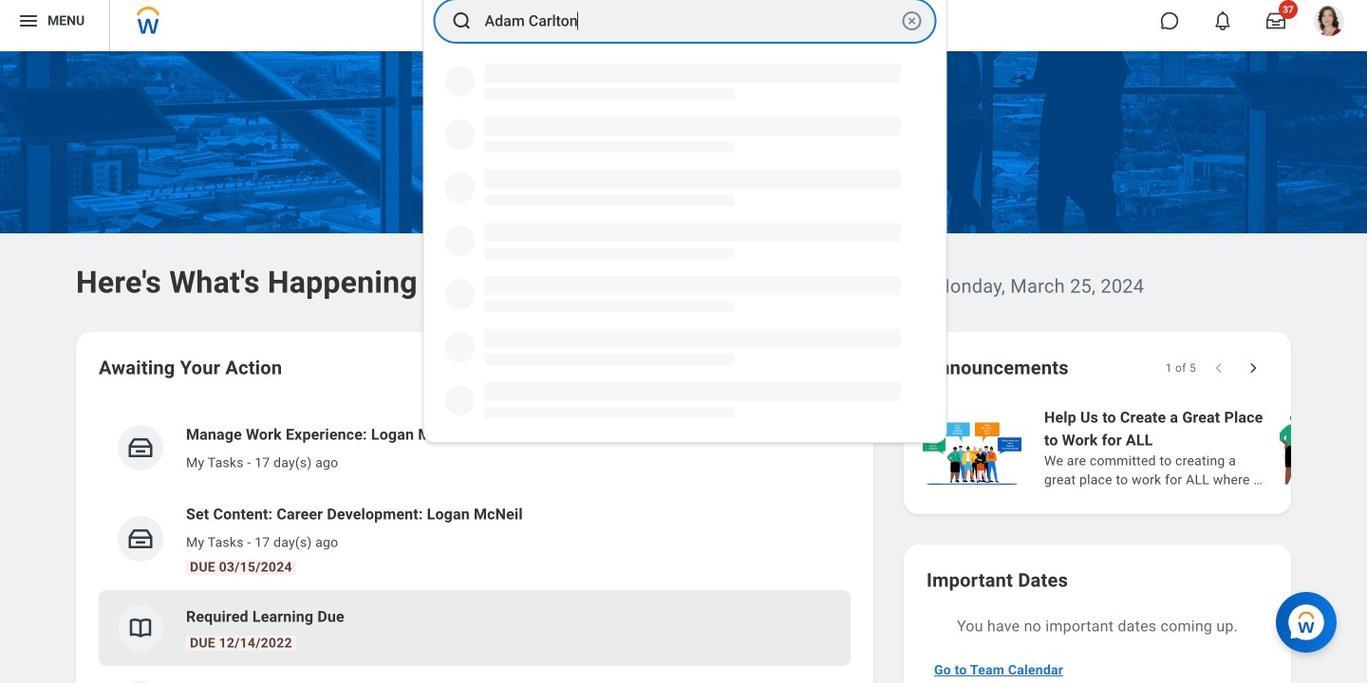 Task type: vqa. For each thing, say whether or not it's contained in the screenshot.
1/10
no



Task type: describe. For each thing, give the bounding box(es) containing it.
chevron left small image
[[1210, 359, 1229, 378]]

inbox image
[[126, 525, 155, 554]]

chevron right small image
[[1244, 359, 1263, 378]]

0 horizontal spatial list
[[99, 408, 851, 684]]



Task type: locate. For each thing, give the bounding box(es) containing it.
status
[[1166, 361, 1196, 376]]

Search Workday  search field
[[485, 0, 897, 42]]

main content
[[0, 51, 1367, 684]]

notifications large image
[[1214, 11, 1233, 30]]

profile logan mcneil image
[[1314, 6, 1345, 40]]

None search field
[[423, 0, 947, 443]]

list item
[[99, 591, 851, 667]]

search image
[[451, 9, 473, 32]]

x circle image
[[901, 9, 923, 32]]

1 horizontal spatial list
[[919, 405, 1367, 492]]

list
[[919, 405, 1367, 492], [99, 408, 851, 684]]

banner
[[0, 0, 1367, 51]]

book open image
[[126, 614, 155, 643]]

inbox image
[[126, 434, 155, 462]]

justify image
[[17, 9, 40, 32]]

inbox large image
[[1267, 11, 1286, 30]]



